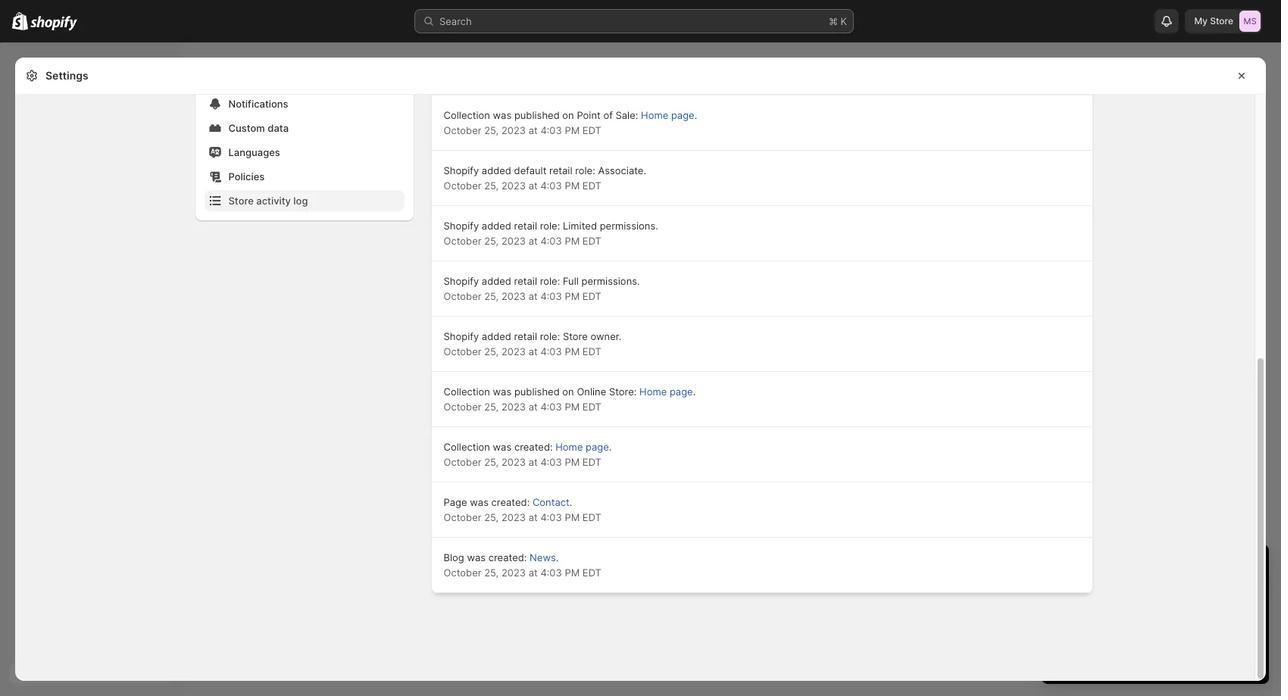 Task type: locate. For each thing, give the bounding box(es) containing it.
25, inside collection was published on point of sale: home page . october 25, 2023 at 4:03 pm edt
[[485, 124, 499, 136]]

4:03 down default
[[541, 180, 562, 192]]

at inside collection was created: home page . october 25, 2023 at 4:03 pm edt
[[529, 456, 538, 468]]

2023 down default
[[502, 180, 526, 192]]

store left 'owner.'
[[563, 331, 588, 343]]

4:03 down the news
[[541, 567, 562, 579]]

role: inside shopify added retail role: full permissions. october 25, 2023 at 4:03 pm edt
[[540, 275, 560, 287]]

permissions. inside shopify added retail role: limited permissions. october 25, 2023 at 4:03 pm edt
[[600, 220, 659, 232]]

october
[[444, 124, 482, 136], [444, 180, 482, 192], [444, 235, 482, 247], [444, 290, 482, 302], [444, 346, 482, 358], [444, 401, 482, 413], [444, 456, 482, 468], [444, 512, 482, 524], [444, 567, 482, 579]]

home page link for collection was published on point of sale:
[[641, 109, 695, 121]]

retail right default
[[550, 164, 573, 177]]

created: inside collection was created: home page . october 25, 2023 at 4:03 pm edt
[[515, 441, 553, 453]]

search
[[440, 15, 472, 27]]

7 edt from the top
[[583, 456, 602, 468]]

7 pm from the top
[[565, 456, 580, 468]]

page inside collection was published on point of sale: home page . october 25, 2023 at 4:03 pm edt
[[672, 109, 695, 121]]

3 2023 from the top
[[502, 235, 526, 247]]

custom data
[[229, 122, 289, 134]]

role: inside shopify added retail role: store owner. october 25, 2023 at 4:03 pm edt
[[540, 331, 560, 343]]

2 october from the top
[[444, 180, 482, 192]]

was
[[493, 109, 512, 121], [493, 386, 512, 398], [493, 441, 512, 453], [470, 497, 489, 509], [467, 552, 486, 564]]

on left "point" in the top left of the page
[[563, 109, 574, 121]]

2 vertical spatial home page link
[[556, 441, 609, 453]]

retail down shopify added default retail role: associate. october 25, 2023 at 4:03 pm edt
[[514, 220, 537, 232]]

3 october from the top
[[444, 235, 482, 247]]

4 4:03 from the top
[[541, 290, 562, 302]]

2 2023 from the top
[[502, 180, 526, 192]]

8 pm from the top
[[565, 512, 580, 524]]

2 collection from the top
[[444, 386, 490, 398]]

home page link
[[641, 109, 695, 121], [640, 386, 693, 398], [556, 441, 609, 453]]

1 vertical spatial on
[[563, 386, 574, 398]]

home inside collection was published on online store: home page . october 25, 2023 at 4:03 pm edt
[[640, 386, 667, 398]]

2023 inside collection was published on point of sale: home page . october 25, 2023 at 4:03 pm edt
[[502, 124, 526, 136]]

4 25, from the top
[[485, 290, 499, 302]]

added
[[482, 164, 512, 177], [482, 220, 512, 232], [482, 275, 512, 287], [482, 331, 512, 343]]

on for pm
[[563, 386, 574, 398]]

4 2023 from the top
[[502, 290, 526, 302]]

permissions. right "full"
[[582, 275, 640, 287]]

4 shopify from the top
[[444, 331, 479, 343]]

0 vertical spatial page
[[672, 109, 695, 121]]

0 vertical spatial home
[[641, 109, 669, 121]]

1 25, from the top
[[485, 124, 499, 136]]

. inside blog was created: news . october 25, 2023 at 4:03 pm edt
[[556, 552, 559, 564]]

3 added from the top
[[482, 275, 512, 287]]

. inside collection was created: home page . october 25, 2023 at 4:03 pm edt
[[609, 441, 612, 453]]

25, inside shopify added retail role: limited permissions. october 25, 2023 at 4:03 pm edt
[[485, 235, 499, 247]]

blog
[[444, 552, 464, 564]]

custom
[[229, 122, 265, 134]]

4:03 up shopify added retail role: store owner. october 25, 2023 at 4:03 pm edt
[[541, 290, 562, 302]]

page
[[672, 109, 695, 121], [670, 386, 693, 398], [586, 441, 609, 453]]

. inside page was created: contact . october 25, 2023 at 4:03 pm edt
[[570, 497, 573, 509]]

role: left limited
[[540, 220, 560, 232]]

5 4:03 from the top
[[541, 346, 562, 358]]

published for at
[[515, 109, 560, 121]]

edt
[[583, 124, 602, 136], [583, 180, 602, 192], [583, 235, 602, 247], [583, 290, 602, 302], [583, 346, 602, 358], [583, 401, 602, 413], [583, 456, 602, 468], [583, 512, 602, 524], [583, 567, 602, 579]]

edt inside shopify added retail role: full permissions. october 25, 2023 at 4:03 pm edt
[[583, 290, 602, 302]]

was inside blog was created: news . october 25, 2023 at 4:03 pm edt
[[467, 552, 486, 564]]

trial
[[1190, 559, 1217, 577], [1081, 586, 1099, 598]]

store right 'my'
[[1211, 15, 1234, 27]]

retail for limited
[[514, 220, 537, 232]]

5 edt from the top
[[583, 346, 602, 358]]

k
[[841, 15, 847, 27]]

retail inside shopify added retail role: full permissions. october 25, 2023 at 4:03 pm edt
[[514, 275, 537, 287]]

1 shopify from the top
[[444, 164, 479, 177]]

dialog
[[1273, 58, 1282, 681]]

added down shopify added default retail role: associate. october 25, 2023 at 4:03 pm edt
[[482, 220, 512, 232]]

6 edt from the top
[[583, 401, 602, 413]]

4:03 down contact link
[[541, 512, 562, 524]]

5 at from the top
[[529, 346, 538, 358]]

role: down shopify added retail role: full permissions. october 25, 2023 at 4:03 pm edt
[[540, 331, 560, 343]]

added left default
[[482, 164, 512, 177]]

1 edt from the top
[[583, 124, 602, 136]]

1 vertical spatial permissions.
[[582, 275, 640, 287]]

3 edt from the top
[[583, 235, 602, 247]]

page down collection was published on online store: home page . october 25, 2023 at 4:03 pm edt on the bottom of the page
[[586, 441, 609, 453]]

1 2023 from the top
[[502, 124, 526, 136]]

3 days left in your trial
[[1057, 559, 1217, 577]]

at up shopify added retail role: store owner. october 25, 2023 at 4:03 pm edt
[[529, 290, 538, 302]]

created: for page was created:
[[492, 497, 530, 509]]

6 at from the top
[[529, 401, 538, 413]]

2023
[[502, 124, 526, 136], [502, 180, 526, 192], [502, 235, 526, 247], [502, 290, 526, 302], [502, 346, 526, 358], [502, 401, 526, 413], [502, 456, 526, 468], [502, 512, 526, 524], [502, 567, 526, 579]]

7 at from the top
[[529, 456, 538, 468]]

7 october from the top
[[444, 456, 482, 468]]

at up collection was created: home page . october 25, 2023 at 4:03 pm edt
[[529, 401, 538, 413]]

3
[[1057, 559, 1067, 577]]

2023 inside shopify added retail role: store owner. october 25, 2023 at 4:03 pm edt
[[502, 346, 526, 358]]

page was created: contact . october 25, 2023 at 4:03 pm edt
[[444, 497, 602, 524]]

added for shopify added retail role: limited permissions. october 25, 2023 at 4:03 pm edt
[[482, 220, 512, 232]]

1 at from the top
[[529, 124, 538, 136]]

8 october from the top
[[444, 512, 482, 524]]

added down shopify added retail role: limited permissions. october 25, 2023 at 4:03 pm edt
[[482, 275, 512, 287]]

retail inside shopify added default retail role: associate. october 25, 2023 at 4:03 pm edt
[[550, 164, 573, 177]]

at up shopify added retail role: full permissions. october 25, 2023 at 4:03 pm edt
[[529, 235, 538, 247]]

policies
[[229, 171, 265, 183]]

shopify inside shopify added retail role: limited permissions. october 25, 2023 at 4:03 pm edt
[[444, 220, 479, 232]]

at inside shopify added retail role: limited permissions. october 25, 2023 at 4:03 pm edt
[[529, 235, 538, 247]]

9 4:03 from the top
[[541, 567, 562, 579]]

in
[[1137, 559, 1150, 577]]

retail inside shopify added retail role: store owner. october 25, 2023 at 4:03 pm edt
[[514, 331, 537, 343]]

was inside collection was created: home page . october 25, 2023 at 4:03 pm edt
[[493, 441, 512, 453]]

added down shopify added retail role: full permissions. october 25, 2023 at 4:03 pm edt
[[482, 331, 512, 343]]

2 25, from the top
[[485, 180, 499, 192]]

published
[[515, 109, 560, 121], [515, 386, 560, 398]]

2023 up blog was created: news . october 25, 2023 at 4:03 pm edt
[[502, 512, 526, 524]]

2023 inside collection was created: home page . october 25, 2023 at 4:03 pm edt
[[502, 456, 526, 468]]

contact
[[533, 497, 570, 509]]

at inside shopify added default retail role: associate. october 25, 2023 at 4:03 pm edt
[[529, 180, 538, 192]]

retail
[[550, 164, 573, 177], [514, 220, 537, 232], [514, 275, 537, 287], [514, 331, 537, 343]]

1 vertical spatial published
[[515, 386, 560, 398]]

1 pm from the top
[[565, 124, 580, 136]]

2 at from the top
[[529, 180, 538, 192]]

0 vertical spatial collection
[[444, 109, 490, 121]]

4:03 up collection was published on online store: home page . october 25, 2023 at 4:03 pm edt on the bottom of the page
[[541, 346, 562, 358]]

pm
[[565, 124, 580, 136], [565, 180, 580, 192], [565, 235, 580, 247], [565, 290, 580, 302], [565, 346, 580, 358], [565, 401, 580, 413], [565, 456, 580, 468], [565, 512, 580, 524], [565, 567, 580, 579]]

home page link right sale: at left top
[[641, 109, 695, 121]]

6 2023 from the top
[[502, 401, 526, 413]]

on left online
[[563, 386, 574, 398]]

1 published from the top
[[515, 109, 560, 121]]

home inside collection was created: home page . october 25, 2023 at 4:03 pm edt
[[556, 441, 583, 453]]

4 october from the top
[[444, 290, 482, 302]]

5 october from the top
[[444, 346, 482, 358]]

shopify image
[[12, 12, 28, 30], [30, 16, 77, 31]]

page right sale: at left top
[[672, 109, 695, 121]]

5 25, from the top
[[485, 346, 499, 358]]

was inside collection was published on point of sale: home page . october 25, 2023 at 4:03 pm edt
[[493, 109, 512, 121]]

home down collection was published on online store: home page . october 25, 2023 at 4:03 pm edt on the bottom of the page
[[556, 441, 583, 453]]

your
[[1154, 559, 1186, 577]]

retail for store
[[514, 331, 537, 343]]

page right store:
[[670, 386, 693, 398]]

4 edt from the top
[[583, 290, 602, 302]]

1 vertical spatial page
[[670, 386, 693, 398]]

role: left "full"
[[540, 275, 560, 287]]

9 at from the top
[[529, 567, 538, 579]]

9 2023 from the top
[[502, 567, 526, 579]]

pm inside blog was created: news . october 25, 2023 at 4:03 pm edt
[[565, 567, 580, 579]]

permissions. for shopify added retail role: full permissions. october 25, 2023 at 4:03 pm edt
[[582, 275, 640, 287]]

was inside collection was published on online store: home page . october 25, 2023 at 4:03 pm edt
[[493, 386, 512, 398]]

2 published from the top
[[515, 386, 560, 398]]

0 vertical spatial store
[[1211, 15, 1234, 27]]

at inside blog was created: news . october 25, 2023 at 4:03 pm edt
[[529, 567, 538, 579]]

2023 down shopify added retail role: full permissions. october 25, 2023 at 4:03 pm edt
[[502, 346, 526, 358]]

1 october from the top
[[444, 124, 482, 136]]

4:03 up shopify added retail role: full permissions. october 25, 2023 at 4:03 pm edt
[[541, 235, 562, 247]]

5 pm from the top
[[565, 346, 580, 358]]

8 25, from the top
[[485, 512, 499, 524]]

. inside collection was published on point of sale: home page . october 25, 2023 at 4:03 pm edt
[[695, 109, 698, 121]]

8 2023 from the top
[[502, 512, 526, 524]]

permissions. inside shopify added retail role: full permissions. october 25, 2023 at 4:03 pm edt
[[582, 275, 640, 287]]

published inside collection was published on point of sale: home page . october 25, 2023 at 4:03 pm edt
[[515, 109, 560, 121]]

3 at from the top
[[529, 235, 538, 247]]

shopify inside shopify added default retail role: associate. october 25, 2023 at 4:03 pm edt
[[444, 164, 479, 177]]

contact link
[[533, 497, 570, 509]]

4 at from the top
[[529, 290, 538, 302]]

added inside shopify added retail role: limited permissions. october 25, 2023 at 4:03 pm edt
[[482, 220, 512, 232]]

at down "contact"
[[529, 512, 538, 524]]

created: up contact link
[[515, 441, 553, 453]]

retail inside shopify added retail role: limited permissions. october 25, 2023 at 4:03 pm edt
[[514, 220, 537, 232]]

pm inside collection was created: home page . october 25, 2023 at 4:03 pm edt
[[565, 456, 580, 468]]

role: left the associate.
[[575, 164, 596, 177]]

2023 up default
[[502, 124, 526, 136]]

4:03 inside page was created: contact . october 25, 2023 at 4:03 pm edt
[[541, 512, 562, 524]]

4:03 inside shopify added retail role: limited permissions. october 25, 2023 at 4:03 pm edt
[[541, 235, 562, 247]]

6 25, from the top
[[485, 401, 499, 413]]

1 vertical spatial collection
[[444, 386, 490, 398]]

home right store:
[[640, 386, 667, 398]]

2023 up shopify added retail role: store owner. october 25, 2023 at 4:03 pm edt
[[502, 290, 526, 302]]

6 4:03 from the top
[[541, 401, 562, 413]]

1 added from the top
[[482, 164, 512, 177]]

shopify inside shopify added retail role: full permissions. october 25, 2023 at 4:03 pm edt
[[444, 275, 479, 287]]

home
[[641, 109, 669, 121], [640, 386, 667, 398], [556, 441, 583, 453]]

2023 up collection was created: home page . october 25, 2023 at 4:03 pm edt
[[502, 401, 526, 413]]

was for 2023
[[493, 109, 512, 121]]

retail down shopify added retail role: full permissions. october 25, 2023 at 4:03 pm edt
[[514, 331, 537, 343]]

2 vertical spatial on
[[1127, 586, 1139, 598]]

created: left contact link
[[492, 497, 530, 509]]

25, inside blog was created: news . october 25, 2023 at 4:03 pm edt
[[485, 567, 499, 579]]

news link
[[530, 552, 556, 564]]

2 added from the top
[[482, 220, 512, 232]]

added inside shopify added retail role: full permissions. october 25, 2023 at 4:03 pm edt
[[482, 275, 512, 287]]

2023 down page was created: contact . october 25, 2023 at 4:03 pm edt at the left bottom
[[502, 567, 526, 579]]

2 vertical spatial page
[[586, 441, 609, 453]]

role: for limited
[[540, 220, 560, 232]]

8 edt from the top
[[583, 512, 602, 524]]

shopify
[[444, 164, 479, 177], [444, 220, 479, 232], [444, 275, 479, 287], [444, 331, 479, 343]]

2 shopify from the top
[[444, 220, 479, 232]]

7 4:03 from the top
[[541, 456, 562, 468]]

0 vertical spatial published
[[515, 109, 560, 121]]

retail for full
[[514, 275, 537, 287]]

9 pm from the top
[[565, 567, 580, 579]]

published left "point" in the top left of the page
[[515, 109, 560, 121]]

4:03 up "contact"
[[541, 456, 562, 468]]

2 vertical spatial home
[[556, 441, 583, 453]]

october inside collection was published on point of sale: home page . october 25, 2023 at 4:03 pm edt
[[444, 124, 482, 136]]

october inside blog was created: news . october 25, 2023 at 4:03 pm edt
[[444, 567, 482, 579]]

pm inside page was created: contact . october 25, 2023 at 4:03 pm edt
[[565, 512, 580, 524]]

0 horizontal spatial shopify image
[[12, 12, 28, 30]]

25, inside shopify added default retail role: associate. october 25, 2023 at 4:03 pm edt
[[485, 180, 499, 192]]

at inside collection was published on point of sale: home page . october 25, 2023 at 4:03 pm edt
[[529, 124, 538, 136]]

at up collection was published on online store: home page . october 25, 2023 at 4:03 pm edt on the bottom of the page
[[529, 346, 538, 358]]

2 vertical spatial created:
[[489, 552, 527, 564]]

4:03 up default
[[541, 124, 562, 136]]

2 edt from the top
[[583, 180, 602, 192]]

2 vertical spatial store
[[563, 331, 588, 343]]

2 vertical spatial collection
[[444, 441, 490, 453]]

7 2023 from the top
[[502, 456, 526, 468]]

on inside collection was published on online store: home page . october 25, 2023 at 4:03 pm edt
[[563, 386, 574, 398]]

at up default
[[529, 124, 538, 136]]

store
[[1211, 15, 1234, 27], [229, 195, 254, 207], [563, 331, 588, 343]]

4:03 inside collection was published on online store: home page . october 25, 2023 at 4:03 pm edt
[[541, 401, 562, 413]]

permissions. right limited
[[600, 220, 659, 232]]

9 25, from the top
[[485, 567, 499, 579]]

25,
[[485, 124, 499, 136], [485, 180, 499, 192], [485, 235, 499, 247], [485, 290, 499, 302], [485, 346, 499, 358], [485, 401, 499, 413], [485, 456, 499, 468], [485, 512, 499, 524], [485, 567, 499, 579]]

was for edt
[[493, 441, 512, 453]]

1 4:03 from the top
[[541, 124, 562, 136]]

8 at from the top
[[529, 512, 538, 524]]

collection inside collection was published on point of sale: home page . october 25, 2023 at 4:03 pm edt
[[444, 109, 490, 121]]

collection was created: home page . october 25, 2023 at 4:03 pm edt
[[444, 441, 612, 468]]

october inside shopify added retail role: limited permissions. october 25, 2023 at 4:03 pm edt
[[444, 235, 482, 247]]

notifications link
[[204, 93, 404, 114]]

1 collection from the top
[[444, 109, 490, 121]]

retail left "full"
[[514, 275, 537, 287]]

3 25, from the top
[[485, 235, 499, 247]]

shopify inside shopify added retail role: store owner. october 25, 2023 at 4:03 pm edt
[[444, 331, 479, 343]]

1 vertical spatial home page link
[[640, 386, 693, 398]]

shopify added retail role: limited permissions. october 25, 2023 at 4:03 pm edt
[[444, 220, 659, 247]]

6 pm from the top
[[565, 401, 580, 413]]

added inside shopify added retail role: store owner. october 25, 2023 at 4:03 pm edt
[[482, 331, 512, 343]]

25, inside collection was created: home page . october 25, 2023 at 4:03 pm edt
[[485, 456, 499, 468]]

ends
[[1102, 586, 1124, 598]]

shopify for shopify added retail role: full permissions.
[[444, 275, 479, 287]]

online
[[577, 386, 607, 398]]

published down shopify added retail role: store owner. october 25, 2023 at 4:03 pm edt
[[515, 386, 560, 398]]

1 vertical spatial created:
[[492, 497, 530, 509]]

log
[[294, 195, 308, 207]]

at down news link
[[529, 567, 538, 579]]

7 25, from the top
[[485, 456, 499, 468]]

2 pm from the top
[[565, 180, 580, 192]]

3 4:03 from the top
[[541, 235, 562, 247]]

4 pm from the top
[[565, 290, 580, 302]]

policies link
[[204, 166, 404, 187]]

25, inside shopify added retail role: store owner. october 25, 2023 at 4:03 pm edt
[[485, 346, 499, 358]]

edt inside collection was published on online store: home page . october 25, 2023 at 4:03 pm edt
[[583, 401, 602, 413]]

9 edt from the top
[[583, 567, 602, 579]]

0 vertical spatial permissions.
[[600, 220, 659, 232]]

3 shopify from the top
[[444, 275, 479, 287]]

1 vertical spatial home
[[640, 386, 667, 398]]

role: for store
[[540, 331, 560, 343]]

home right sale: at left top
[[641, 109, 669, 121]]

languages link
[[204, 142, 404, 163]]

default
[[514, 164, 547, 177]]

⌘
[[829, 15, 838, 27]]

edt inside collection was created: home page . october 25, 2023 at 4:03 pm edt
[[583, 456, 602, 468]]

4:03 up collection was created: home page . october 25, 2023 at 4:03 pm edt
[[541, 401, 562, 413]]

page inside collection was published on online store: home page . october 25, 2023 at 4:03 pm edt
[[670, 386, 693, 398]]

0 vertical spatial on
[[563, 109, 574, 121]]

created: for collection was created:
[[515, 441, 553, 453]]

1 horizontal spatial trial
[[1190, 559, 1217, 577]]

3 collection from the top
[[444, 441, 490, 453]]

permissions. for shopify added retail role: limited permissions. october 25, 2023 at 4:03 pm edt
[[600, 220, 659, 232]]

home page link down collection was published on online store: home page . october 25, 2023 at 4:03 pm edt on the bottom of the page
[[556, 441, 609, 453]]

2023 up page was created: contact . october 25, 2023 at 4:03 pm edt at the left bottom
[[502, 456, 526, 468]]

2023 up shopify added retail role: full permissions. october 25, 2023 at 4:03 pm edt
[[502, 235, 526, 247]]

5 2023 from the top
[[502, 346, 526, 358]]

2023 inside page was created: contact . october 25, 2023 at 4:03 pm edt
[[502, 512, 526, 524]]

role:
[[575, 164, 596, 177], [540, 220, 560, 232], [540, 275, 560, 287], [540, 331, 560, 343]]

at
[[529, 124, 538, 136], [529, 180, 538, 192], [529, 235, 538, 247], [529, 290, 538, 302], [529, 346, 538, 358], [529, 401, 538, 413], [529, 456, 538, 468], [529, 512, 538, 524], [529, 567, 538, 579]]

9 october from the top
[[444, 567, 482, 579]]

created:
[[515, 441, 553, 453], [492, 497, 530, 509], [489, 552, 527, 564]]

published for 4:03
[[515, 386, 560, 398]]

settings dialog
[[15, 0, 1267, 681]]

3 pm from the top
[[565, 235, 580, 247]]

4:03 inside shopify added default retail role: associate. october 25, 2023 at 4:03 pm edt
[[541, 180, 562, 192]]

0 horizontal spatial trial
[[1081, 586, 1099, 598]]

0 vertical spatial trial
[[1190, 559, 1217, 577]]

0 vertical spatial home page link
[[641, 109, 695, 121]]

my store image
[[1240, 11, 1261, 32]]

at up "contact"
[[529, 456, 538, 468]]

created: inside page was created: contact . october 25, 2023 at 4:03 pm edt
[[492, 497, 530, 509]]

days
[[1071, 559, 1105, 577]]

home page link right store:
[[640, 386, 693, 398]]

created: inside blog was created: news . october 25, 2023 at 4:03 pm edt
[[489, 552, 527, 564]]

4:03 inside collection was published on point of sale: home page . october 25, 2023 at 4:03 pm edt
[[541, 124, 562, 136]]

store down policies
[[229, 195, 254, 207]]

4 added from the top
[[482, 331, 512, 343]]

published inside collection was published on online store: home page . october 25, 2023 at 4:03 pm edt
[[515, 386, 560, 398]]

4:03
[[541, 124, 562, 136], [541, 180, 562, 192], [541, 235, 562, 247], [541, 290, 562, 302], [541, 346, 562, 358], [541, 401, 562, 413], [541, 456, 562, 468], [541, 512, 562, 524], [541, 567, 562, 579]]

at down default
[[529, 180, 538, 192]]

6 october from the top
[[444, 401, 482, 413]]

0 horizontal spatial store
[[229, 195, 254, 207]]

on right ends
[[1127, 586, 1139, 598]]

.
[[695, 109, 698, 121], [693, 386, 696, 398], [609, 441, 612, 453], [570, 497, 573, 509], [556, 552, 559, 564]]

collection inside collection was published on online store: home page . october 25, 2023 at 4:03 pm edt
[[444, 386, 490, 398]]

0 vertical spatial created:
[[515, 441, 553, 453]]

2 4:03 from the top
[[541, 180, 562, 192]]

1 horizontal spatial store
[[563, 331, 588, 343]]

created: left the news
[[489, 552, 527, 564]]

permissions.
[[600, 220, 659, 232], [582, 275, 640, 287]]

collection
[[444, 109, 490, 121], [444, 386, 490, 398], [444, 441, 490, 453]]

on
[[563, 109, 574, 121], [563, 386, 574, 398], [1127, 586, 1139, 598]]

8 4:03 from the top
[[541, 512, 562, 524]]



Task type: vqa. For each thing, say whether or not it's contained in the screenshot.
segments link
no



Task type: describe. For each thing, give the bounding box(es) containing it.
1 vertical spatial store
[[229, 195, 254, 207]]

october inside shopify added default retail role: associate. october 25, 2023 at 4:03 pm edt
[[444, 180, 482, 192]]

store inside shopify added retail role: store owner. october 25, 2023 at 4:03 pm edt
[[563, 331, 588, 343]]

shopify for shopify added retail role: store owner.
[[444, 331, 479, 343]]

2 horizontal spatial store
[[1211, 15, 1234, 27]]

activity
[[256, 195, 291, 207]]

edt inside shopify added retail role: store owner. october 25, 2023 at 4:03 pm edt
[[583, 346, 602, 358]]

. inside collection was published on online store: home page . october 25, 2023 at 4:03 pm edt
[[693, 386, 696, 398]]

blog was created: news . october 25, 2023 at 4:03 pm edt
[[444, 552, 602, 579]]

shopify for shopify added retail role: limited permissions.
[[444, 220, 479, 232]]

added for shopify added retail role: store owner. october 25, 2023 at 4:03 pm edt
[[482, 331, 512, 343]]

shopify added default retail role: associate. october 25, 2023 at 4:03 pm edt
[[444, 164, 647, 192]]

pm inside shopify added retail role: full permissions. october 25, 2023 at 4:03 pm edt
[[565, 290, 580, 302]]

2023 inside shopify added default retail role: associate. october 25, 2023 at 4:03 pm edt
[[502, 180, 526, 192]]

collection for collection was published on online store: home page . october 25, 2023 at 4:03 pm edt
[[444, 386, 490, 398]]

added for shopify added retail role: full permissions. october 25, 2023 at 4:03 pm edt
[[482, 275, 512, 287]]

⌘ k
[[829, 15, 847, 27]]

collection was published on online store: home page . october 25, 2023 at 4:03 pm edt
[[444, 386, 696, 413]]

data
[[268, 122, 289, 134]]

4:03 inside blog was created: news . october 25, 2023 at 4:03 pm edt
[[541, 567, 562, 579]]

sale:
[[616, 109, 639, 121]]

edt inside shopify added default retail role: associate. october 25, 2023 at 4:03 pm edt
[[583, 180, 602, 192]]

created: for blog was created:
[[489, 552, 527, 564]]

store activity log
[[229, 195, 308, 207]]

october inside shopify added retail role: full permissions. october 25, 2023 at 4:03 pm edt
[[444, 290, 482, 302]]

store activity log link
[[204, 190, 404, 211]]

shopify for shopify added default retail role: associate.
[[444, 164, 479, 177]]

2023 inside blog was created: news . october 25, 2023 at 4:03 pm edt
[[502, 567, 526, 579]]

of
[[604, 109, 613, 121]]

page
[[444, 497, 467, 509]]

limited
[[563, 220, 597, 232]]

role: inside shopify added default retail role: associate. october 25, 2023 at 4:03 pm edt
[[575, 164, 596, 177]]

at inside shopify added retail role: store owner. october 25, 2023 at 4:03 pm edt
[[529, 346, 538, 358]]

edt inside shopify added retail role: limited permissions. october 25, 2023 at 4:03 pm edt
[[583, 235, 602, 247]]

at inside collection was published on online store: home page . october 25, 2023 at 4:03 pm edt
[[529, 401, 538, 413]]

october inside page was created: contact . october 25, 2023 at 4:03 pm edt
[[444, 512, 482, 524]]

associate.
[[598, 164, 647, 177]]

collection for collection was published on point of sale: home page . october 25, 2023 at 4:03 pm edt
[[444, 109, 490, 121]]

point
[[577, 109, 601, 121]]

added for shopify added default retail role: associate. october 25, 2023 at 4:03 pm edt
[[482, 164, 512, 177]]

home page link for collection was published on online store:
[[640, 386, 693, 398]]

full
[[563, 275, 579, 287]]

your trial ends on
[[1057, 586, 1142, 598]]

shopify added retail role: full permissions. october 25, 2023 at 4:03 pm edt
[[444, 275, 640, 302]]

role: for full
[[540, 275, 560, 287]]

collection for collection was created: home page . october 25, 2023 at 4:03 pm edt
[[444, 441, 490, 453]]

edt inside page was created: contact . october 25, 2023 at 4:03 pm edt
[[583, 512, 602, 524]]

your
[[1057, 586, 1079, 598]]

pm inside shopify added retail role: limited permissions. october 25, 2023 at 4:03 pm edt
[[565, 235, 580, 247]]

4:03 inside shopify added retail role: store owner. october 25, 2023 at 4:03 pm edt
[[541, 346, 562, 358]]

pm inside shopify added retail role: store owner. october 25, 2023 at 4:03 pm edt
[[565, 346, 580, 358]]

languages
[[229, 146, 280, 158]]

pm inside collection was published on point of sale: home page . october 25, 2023 at 4:03 pm edt
[[565, 124, 580, 136]]

25, inside shopify added retail role: full permissions. october 25, 2023 at 4:03 pm edt
[[485, 290, 499, 302]]

at inside page was created: contact . october 25, 2023 at 4:03 pm edt
[[529, 512, 538, 524]]

2023 inside shopify added retail role: full permissions. october 25, 2023 at 4:03 pm edt
[[502, 290, 526, 302]]

at inside shopify added retail role: full permissions. october 25, 2023 at 4:03 pm edt
[[529, 290, 538, 302]]

notifications
[[229, 98, 288, 110]]

trial inside dropdown button
[[1190, 559, 1217, 577]]

news
[[530, 552, 556, 564]]

left
[[1110, 559, 1133, 577]]

home inside collection was published on point of sale: home page . october 25, 2023 at 4:03 pm edt
[[641, 109, 669, 121]]

1 horizontal spatial shopify image
[[30, 16, 77, 31]]

collection was published on point of sale: home page . october 25, 2023 at 4:03 pm edt
[[444, 109, 698, 136]]

my store
[[1195, 15, 1234, 27]]

2023 inside shopify added retail role: limited permissions. october 25, 2023 at 4:03 pm edt
[[502, 235, 526, 247]]

custom data link
[[204, 117, 404, 139]]

on for 4:03
[[563, 109, 574, 121]]

4:03 inside collection was created: home page . october 25, 2023 at 4:03 pm edt
[[541, 456, 562, 468]]

edt inside blog was created: news . october 25, 2023 at 4:03 pm edt
[[583, 567, 602, 579]]

my
[[1195, 15, 1208, 27]]

page inside collection was created: home page . october 25, 2023 at 4:03 pm edt
[[586, 441, 609, 453]]

owner.
[[591, 331, 622, 343]]

edt inside collection was published on point of sale: home page . october 25, 2023 at 4:03 pm edt
[[583, 124, 602, 136]]

was inside page was created: contact . october 25, 2023 at 4:03 pm edt
[[470, 497, 489, 509]]

settings
[[45, 69, 88, 82]]

home page link for collection was created:
[[556, 441, 609, 453]]

october inside shopify added retail role: store owner. october 25, 2023 at 4:03 pm edt
[[444, 346, 482, 358]]

3 days left in your trial button
[[1042, 545, 1270, 577]]

pm inside shopify added default retail role: associate. october 25, 2023 at 4:03 pm edt
[[565, 180, 580, 192]]

october inside collection was created: home page . october 25, 2023 at 4:03 pm edt
[[444, 456, 482, 468]]

store:
[[609, 386, 637, 398]]

25, inside collection was published on online store: home page . october 25, 2023 at 4:03 pm edt
[[485, 401, 499, 413]]

pm inside collection was published on online store: home page . october 25, 2023 at 4:03 pm edt
[[565, 401, 580, 413]]

shopify added retail role: store owner. october 25, 2023 at 4:03 pm edt
[[444, 331, 622, 358]]

1 vertical spatial trial
[[1081, 586, 1099, 598]]

2023 inside collection was published on online store: home page . october 25, 2023 at 4:03 pm edt
[[502, 401, 526, 413]]

4:03 inside shopify added retail role: full permissions. october 25, 2023 at 4:03 pm edt
[[541, 290, 562, 302]]

25, inside page was created: contact . october 25, 2023 at 4:03 pm edt
[[485, 512, 499, 524]]

october inside collection was published on online store: home page . october 25, 2023 at 4:03 pm edt
[[444, 401, 482, 413]]

was for at
[[493, 386, 512, 398]]



